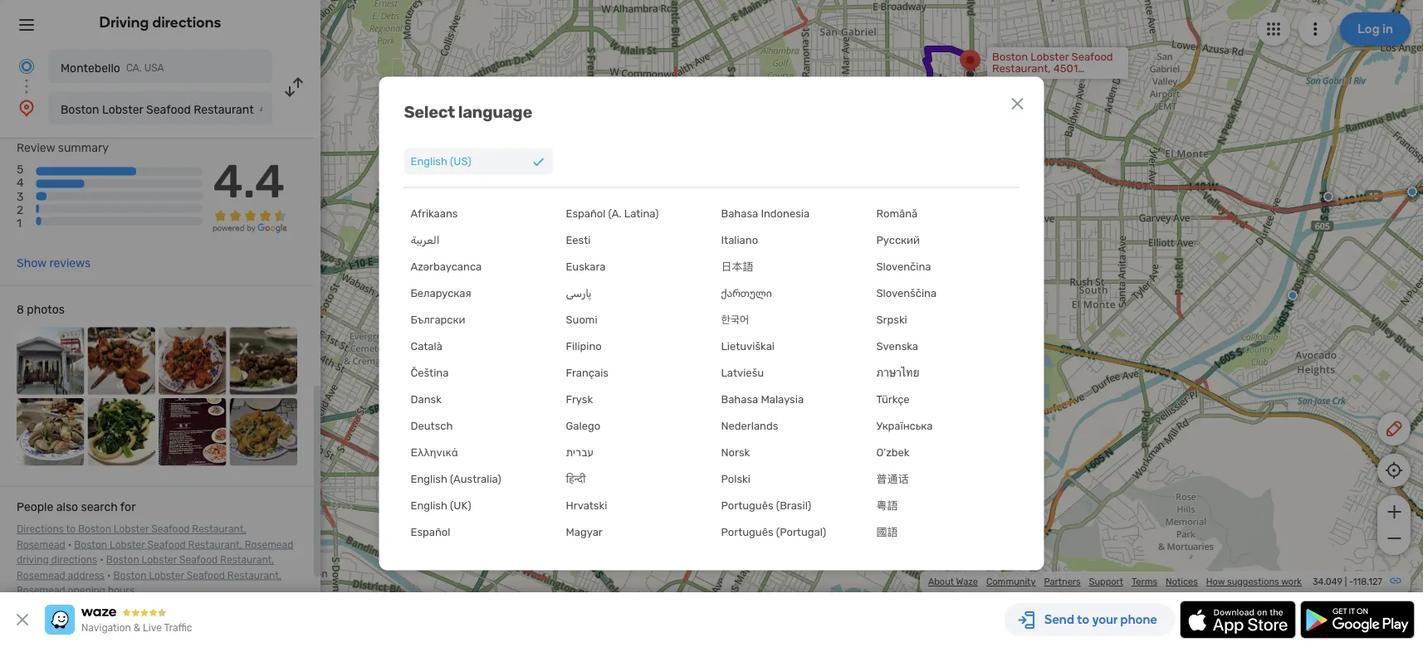 Task type: vqa. For each thing, say whether or not it's contained in the screenshot.
Boston Lobster Seafood Restaurant, Rosemead opening hours Restaurant,
yes



Task type: describe. For each thing, give the bounding box(es) containing it.
lobster for boston lobster seafood restaurant
[[102, 103, 143, 116]]

bahasa for bahasa indonesia
[[722, 207, 759, 220]]

ελληνικά
[[411, 447, 458, 459]]

terms
[[1132, 577, 1158, 588]]

malaysia
[[761, 393, 804, 406]]

boston lobster seafood restaurant, rosemead address link
[[17, 555, 274, 582]]

34.049 | -118.127
[[1313, 577, 1383, 588]]

lobster for boston lobster seafood restaurant, rosemead address
[[142, 555, 177, 567]]

review
[[17, 141, 55, 155]]

dansk
[[411, 393, 442, 406]]

restaurant
[[194, 103, 254, 116]]

afrikaans
[[411, 207, 458, 220]]

srpski link
[[870, 307, 1020, 334]]

reviews
[[49, 257, 91, 270]]

how
[[1207, 577, 1226, 588]]

partners
[[1045, 577, 1081, 588]]

(brasil)
[[777, 500, 812, 513]]

(portugal)
[[777, 526, 827, 539]]

for
[[120, 501, 136, 515]]

indonesia
[[761, 207, 810, 220]]

about waze community partners support terms notices how suggestions work
[[929, 577, 1303, 588]]

&
[[134, 623, 141, 635]]

português for português (portugal)
[[722, 526, 774, 539]]

português (brasil)
[[722, 500, 812, 513]]

magyar
[[566, 526, 603, 539]]

image 5 of boston lobster seafood restaurant, rosemead image
[[17, 399, 84, 467]]

한국어 link
[[715, 307, 864, 334]]

lietuviškai link
[[715, 334, 864, 360]]

български
[[411, 314, 466, 326]]

українська
[[877, 420, 933, 433]]

latina)
[[625, 207, 659, 220]]

español for español
[[411, 526, 451, 539]]

rosemead for boston lobster seafood restaurant, rosemead opening hours
[[17, 586, 65, 597]]

current location image
[[17, 56, 37, 76]]

türkçe link
[[870, 387, 1020, 413]]

directions inside 'boston lobster seafood restaurant, rosemead driving directions'
[[51, 555, 97, 567]]

dansk link
[[404, 387, 554, 413]]

driving directions
[[99, 13, 221, 31]]

filipino link
[[560, 334, 709, 360]]

português (brasil) link
[[715, 493, 864, 520]]

restaurant, for boston lobster seafood restaurant, rosemead address
[[220, 555, 274, 567]]

ca, for montebello,
[[868, 485, 885, 498]]

srpski
[[877, 314, 908, 326]]

日本語
[[722, 260, 754, 273]]

2
[[17, 203, 23, 217]]

1 horizontal spatial x image
[[1008, 93, 1028, 113]]

普通话
[[877, 473, 909, 486]]

driving
[[99, 13, 149, 31]]

image 8 of boston lobster seafood restaurant, rosemead image
[[230, 399, 297, 467]]

italiano
[[722, 234, 759, 247]]

čeština link
[[404, 360, 554, 387]]

summary
[[58, 141, 109, 155]]

bahasa for bahasa malaysia
[[722, 393, 759, 406]]

language
[[458, 103, 532, 122]]

پارسی
[[566, 287, 592, 300]]

montebello,
[[808, 485, 866, 498]]

română
[[877, 207, 918, 220]]

slovenščina
[[877, 287, 937, 300]]

montebello
[[61, 61, 120, 75]]

ภาษาไทย link
[[870, 360, 1020, 387]]

עברית‎ link
[[560, 440, 709, 466]]

how suggestions work link
[[1207, 577, 1303, 588]]

türkçe
[[877, 393, 910, 406]]

(australia)
[[450, 473, 502, 486]]

boston lobster seafood restaurant, rosemead opening hours
[[17, 570, 282, 597]]

directions to boston lobster seafood restaurant, rosemead link
[[17, 524, 246, 551]]

people also search for
[[17, 501, 136, 515]]

български link
[[404, 307, 554, 334]]

seafood for boston lobster seafood restaurant, rosemead driving directions
[[147, 540, 186, 551]]

boston lobster seafood restaurant, rosemead opening hours link
[[17, 570, 282, 597]]

português (portugal)
[[722, 526, 827, 539]]

zoom in image
[[1384, 503, 1405, 523]]

español for español (a. latina)
[[566, 207, 606, 220]]

svenska link
[[870, 334, 1020, 360]]

العربية link
[[404, 227, 554, 254]]

1
[[17, 216, 22, 230]]

беларуская
[[411, 287, 472, 300]]

filipino
[[566, 340, 602, 353]]

pencil image
[[1385, 420, 1405, 439]]

bahasa indonesia
[[722, 207, 810, 220]]

show
[[17, 257, 47, 270]]

english (australia) link
[[404, 466, 554, 493]]

image 2 of boston lobster seafood restaurant, rosemead image
[[88, 328, 155, 396]]

euskara link
[[560, 254, 709, 280]]

français
[[566, 367, 609, 380]]

català link
[[404, 334, 554, 360]]

lobster inside directions to boston lobster seafood restaurant, rosemead
[[114, 524, 149, 536]]

eesti link
[[560, 227, 709, 254]]

support
[[1090, 577, 1124, 588]]

seafood inside directions to boston lobster seafood restaurant, rosemead
[[151, 524, 190, 536]]

english (us)
[[411, 155, 472, 168]]

bahasa malaysia link
[[715, 387, 864, 413]]

4
[[17, 176, 24, 190]]

boston lobster seafood restaurant, rosemead driving directions link
[[17, 540, 294, 567]]

review summary
[[17, 141, 109, 155]]

english (australia)
[[411, 473, 502, 486]]

seafood for boston lobster seafood restaurant
[[146, 103, 191, 116]]

5 4 3 2 1
[[17, 163, 24, 230]]

rosemead for boston lobster seafood restaurant, rosemead address
[[17, 570, 65, 582]]

o'zbek link
[[870, 440, 1020, 466]]



Task type: locate. For each thing, give the bounding box(es) containing it.
restaurant, inside directions to boston lobster seafood restaurant, rosemead
[[192, 524, 246, 536]]

lobster down boston lobster seafood restaurant, rosemead driving directions link
[[149, 570, 184, 582]]

français link
[[560, 360, 709, 387]]

bahasa up italiano
[[722, 207, 759, 220]]

bahasa inside bahasa indonesia link
[[722, 207, 759, 220]]

हिन्दी link
[[560, 466, 709, 493]]

-
[[1350, 577, 1354, 588]]

to
[[66, 524, 76, 536]]

8
[[17, 303, 24, 317]]

english left "(uk)"
[[411, 500, 448, 513]]

navigation & live traffic
[[81, 623, 192, 635]]

seafood inside boston lobster seafood restaurant, rosemead opening hours
[[187, 570, 225, 582]]

seafood left restaurant
[[146, 103, 191, 116]]

0 horizontal spatial usa
[[144, 62, 164, 74]]

suomi link
[[560, 307, 709, 334]]

seafood up boston lobster seafood restaurant, rosemead opening hours link
[[179, 555, 218, 567]]

italiano link
[[715, 227, 864, 254]]

azərbaycanca
[[411, 260, 482, 273]]

boston inside button
[[61, 103, 99, 116]]

english for english (us)
[[411, 155, 448, 168]]

image 3 of boston lobster seafood restaurant, rosemead image
[[159, 328, 226, 396]]

image 6 of boston lobster seafood restaurant, rosemead image
[[88, 399, 155, 467]]

x image
[[1008, 93, 1028, 113], [12, 611, 32, 631]]

1 vertical spatial bahasa
[[722, 393, 759, 406]]

lietuviškai
[[722, 340, 775, 353]]

русский link
[[870, 227, 1020, 254]]

boston inside directions to boston lobster seafood restaurant, rosemead
[[78, 524, 111, 536]]

galego link
[[560, 413, 709, 440]]

boston lobster seafood restaurant, rosemead driving directions
[[17, 540, 294, 567]]

1 horizontal spatial ca,
[[868, 485, 885, 498]]

montebello ca, usa
[[61, 61, 164, 75]]

english down ελληνικά at the bottom
[[411, 473, 448, 486]]

1 horizontal spatial español
[[566, 207, 606, 220]]

english inside 'link'
[[411, 155, 448, 168]]

ქართული
[[722, 287, 772, 300]]

2 vertical spatial english
[[411, 500, 448, 513]]

suomi
[[566, 314, 598, 326]]

boston inside boston lobster seafood restaurant, rosemead address
[[106, 555, 139, 567]]

link image
[[1390, 575, 1403, 588]]

ca, up 粵語 at the bottom right of page
[[868, 485, 885, 498]]

0 vertical spatial bahasa
[[722, 207, 759, 220]]

lobster for boston lobster seafood restaurant, rosemead opening hours
[[149, 570, 184, 582]]

boston down to
[[74, 540, 107, 551]]

lobster inside boston lobster seafood restaurant button
[[102, 103, 143, 116]]

english (uk) link
[[404, 493, 554, 520]]

rosemead inside directions to boston lobster seafood restaurant, rosemead
[[17, 540, 65, 551]]

seafood for boston lobster seafood restaurant, rosemead address
[[179, 555, 218, 567]]

restaurant, for boston lobster seafood restaurant, rosemead opening hours
[[227, 570, 282, 582]]

about waze link
[[929, 577, 979, 588]]

0 vertical spatial directions
[[152, 13, 221, 31]]

粵語 link
[[870, 493, 1020, 520]]

ca,
[[126, 62, 142, 74], [868, 485, 885, 498]]

afrikaans link
[[404, 201, 554, 227]]

restaurant, inside 'boston lobster seafood restaurant, rosemead driving directions'
[[188, 540, 242, 551]]

photos
[[27, 303, 65, 317]]

english (us) link
[[404, 148, 554, 175]]

zoom out image
[[1384, 529, 1405, 549]]

4.4
[[213, 154, 285, 209]]

restaurant, for boston lobster seafood restaurant, rosemead driving directions
[[188, 540, 242, 551]]

ca, inside montebello ca, usa
[[126, 62, 142, 74]]

беларуская link
[[404, 280, 554, 307]]

español up eesti
[[566, 207, 606, 220]]

seafood inside boston lobster seafood restaurant, rosemead address
[[179, 555, 218, 567]]

boston for boston lobster seafood restaurant
[[61, 103, 99, 116]]

ca, for montebello
[[126, 62, 142, 74]]

3 english from the top
[[411, 500, 448, 513]]

image 7 of boston lobster seafood restaurant, rosemead image
[[159, 399, 226, 467]]

ca, right montebello
[[126, 62, 142, 74]]

checkmark image
[[530, 153, 547, 170]]

1 vertical spatial directions
[[51, 555, 97, 567]]

1 english from the top
[[411, 155, 448, 168]]

english for english (australia)
[[411, 473, 448, 486]]

lobster inside boston lobster seafood restaurant, rosemead opening hours
[[149, 570, 184, 582]]

lobster inside boston lobster seafood restaurant, rosemead address
[[142, 555, 177, 567]]

bahasa inside bahasa malaysia link
[[722, 393, 759, 406]]

پارسی link
[[560, 280, 709, 307]]

opening
[[68, 586, 106, 597]]

0 vertical spatial usa
[[144, 62, 164, 74]]

lobster up boston lobster seafood restaurant, rosemead address on the bottom left of page
[[110, 540, 145, 551]]

eesti
[[566, 234, 591, 247]]

español down english (uk)
[[411, 526, 451, 539]]

0 horizontal spatial español
[[411, 526, 451, 539]]

bahasa
[[722, 207, 759, 220], [722, 393, 759, 406]]

日本語 link
[[715, 254, 864, 280]]

boston for boston lobster seafood restaurant, rosemead driving directions
[[74, 540, 107, 551]]

0 horizontal spatial ca,
[[126, 62, 142, 74]]

ქართული link
[[715, 280, 864, 307]]

usa for montebello,
[[888, 485, 909, 498]]

2 english from the top
[[411, 473, 448, 486]]

address
[[68, 570, 105, 582]]

directions to boston lobster seafood restaurant, rosemead
[[17, 524, 246, 551]]

location image
[[17, 98, 37, 118]]

lobster down for
[[114, 524, 149, 536]]

rosemead inside boston lobster seafood restaurant, rosemead address
[[17, 570, 65, 582]]

0 vertical spatial x image
[[1008, 93, 1028, 113]]

lobster inside 'boston lobster seafood restaurant, rosemead driving directions'
[[110, 540, 145, 551]]

boston
[[61, 103, 99, 116], [78, 524, 111, 536], [74, 540, 107, 551], [106, 555, 139, 567], [113, 570, 147, 582]]

terms link
[[1132, 577, 1158, 588]]

1 vertical spatial português
[[722, 526, 774, 539]]

restaurant, inside boston lobster seafood restaurant, rosemead address
[[220, 555, 274, 567]]

1 bahasa from the top
[[722, 207, 759, 220]]

o'zbek
[[877, 447, 910, 459]]

português
[[722, 500, 774, 513], [722, 526, 774, 539]]

seafood for boston lobster seafood restaurant, rosemead opening hours
[[187, 570, 225, 582]]

1 vertical spatial x image
[[12, 611, 32, 631]]

boston down search
[[78, 524, 111, 536]]

粵語
[[877, 500, 898, 513]]

boston up hours
[[113, 570, 147, 582]]

lobster down montebello ca, usa
[[102, 103, 143, 116]]

0 vertical spatial english
[[411, 155, 448, 168]]

seafood
[[146, 103, 191, 116], [151, 524, 190, 536], [147, 540, 186, 551], [179, 555, 218, 567], [187, 570, 225, 582]]

bahasa down latviešu
[[722, 393, 759, 406]]

community link
[[987, 577, 1036, 588]]

lobster for boston lobster seafood restaurant, rosemead driving directions
[[110, 540, 145, 551]]

english left (us)
[[411, 155, 448, 168]]

english
[[411, 155, 448, 168], [411, 473, 448, 486], [411, 500, 448, 513]]

seafood inside 'boston lobster seafood restaurant, rosemead driving directions'
[[147, 540, 186, 551]]

seafood up boston lobster seafood restaurant, rosemead address on the bottom left of page
[[147, 540, 186, 551]]

português for português (brasil)
[[722, 500, 774, 513]]

usa inside montebello ca, usa
[[144, 62, 164, 74]]

suggestions
[[1228, 577, 1280, 588]]

seafood inside button
[[146, 103, 191, 116]]

34.049
[[1313, 577, 1343, 588]]

usa up boston lobster seafood restaurant button
[[144, 62, 164, 74]]

हिन्दी
[[566, 473, 586, 486]]

português down the polski
[[722, 500, 774, 513]]

2 bahasa from the top
[[722, 393, 759, 406]]

0 vertical spatial ca,
[[126, 62, 142, 74]]

ภาษาไทย
[[877, 367, 920, 380]]

image 1 of boston lobster seafood restaurant, rosemead image
[[17, 328, 84, 396]]

directions right driving
[[152, 13, 221, 31]]

nederlands
[[722, 420, 779, 433]]

boston inside 'boston lobster seafood restaurant, rosemead driving directions'
[[74, 540, 107, 551]]

live
[[143, 623, 162, 635]]

deutsch link
[[404, 413, 554, 440]]

1 horizontal spatial usa
[[888, 485, 909, 498]]

rosemead
[[17, 540, 65, 551], [245, 540, 294, 551], [17, 570, 65, 582], [17, 586, 65, 597]]

(uk)
[[450, 500, 472, 513]]

boston up summary
[[61, 103, 99, 116]]

1 vertical spatial español
[[411, 526, 451, 539]]

usa for montebello
[[144, 62, 164, 74]]

slovenčina link
[[870, 254, 1020, 280]]

română link
[[870, 201, 1020, 227]]

1 vertical spatial english
[[411, 473, 448, 486]]

notices
[[1166, 577, 1199, 588]]

boston for boston lobster seafood restaurant, rosemead address
[[106, 555, 139, 567]]

seafood down 'boston lobster seafood restaurant, rosemead driving directions'
[[187, 570, 225, 582]]

restaurant, inside boston lobster seafood restaurant, rosemead opening hours
[[227, 570, 282, 582]]

seafood up 'boston lobster seafood restaurant, rosemead driving directions'
[[151, 524, 190, 536]]

directions up address
[[51, 555, 97, 567]]

rosemead inside boston lobster seafood restaurant, rosemead opening hours
[[17, 586, 65, 597]]

hours
[[108, 586, 135, 597]]

svenska
[[877, 340, 919, 353]]

rosemead for boston lobster seafood restaurant, rosemead driving directions
[[245, 540, 294, 551]]

bahasa indonesia link
[[715, 201, 864, 227]]

1 vertical spatial usa
[[888, 485, 909, 498]]

select language
[[404, 103, 532, 122]]

português down português (brasil)
[[722, 526, 774, 539]]

deutsch
[[411, 420, 453, 433]]

עברית‎
[[566, 447, 594, 459]]

bahasa malaysia
[[722, 393, 804, 406]]

image 4 of boston lobster seafood restaurant, rosemead image
[[230, 328, 297, 396]]

0 horizontal spatial directions
[[51, 555, 97, 567]]

8 photos
[[17, 303, 65, 317]]

0 vertical spatial español
[[566, 207, 606, 220]]

boston inside boston lobster seafood restaurant, rosemead opening hours
[[113, 570, 147, 582]]

usa up 粵語 at the bottom right of page
[[888, 485, 909, 498]]

1 português from the top
[[722, 500, 774, 513]]

community
[[987, 577, 1036, 588]]

euskara
[[566, 260, 606, 273]]

rosemead inside 'boston lobster seafood restaurant, rosemead driving directions'
[[245, 540, 294, 551]]

lobster up boston lobster seafood restaurant, rosemead opening hours link
[[142, 555, 177, 567]]

boston for boston lobster seafood restaurant, rosemead opening hours
[[113, 570, 147, 582]]

|
[[1346, 577, 1348, 588]]

also
[[56, 501, 78, 515]]

boston down directions to boston lobster seafood restaurant, rosemead link
[[106, 555, 139, 567]]

english for english (uk)
[[411, 500, 448, 513]]

0 horizontal spatial x image
[[12, 611, 32, 631]]

1 horizontal spatial directions
[[152, 13, 221, 31]]

navigation
[[81, 623, 131, 635]]

magyar link
[[560, 520, 709, 546]]

0 vertical spatial português
[[722, 500, 774, 513]]

norsk
[[722, 447, 750, 459]]

2 português from the top
[[722, 526, 774, 539]]

118.127
[[1354, 577, 1383, 588]]

1 vertical spatial ca,
[[868, 485, 885, 498]]

latviešu
[[722, 367, 764, 380]]

español
[[566, 207, 606, 220], [411, 526, 451, 539]]



